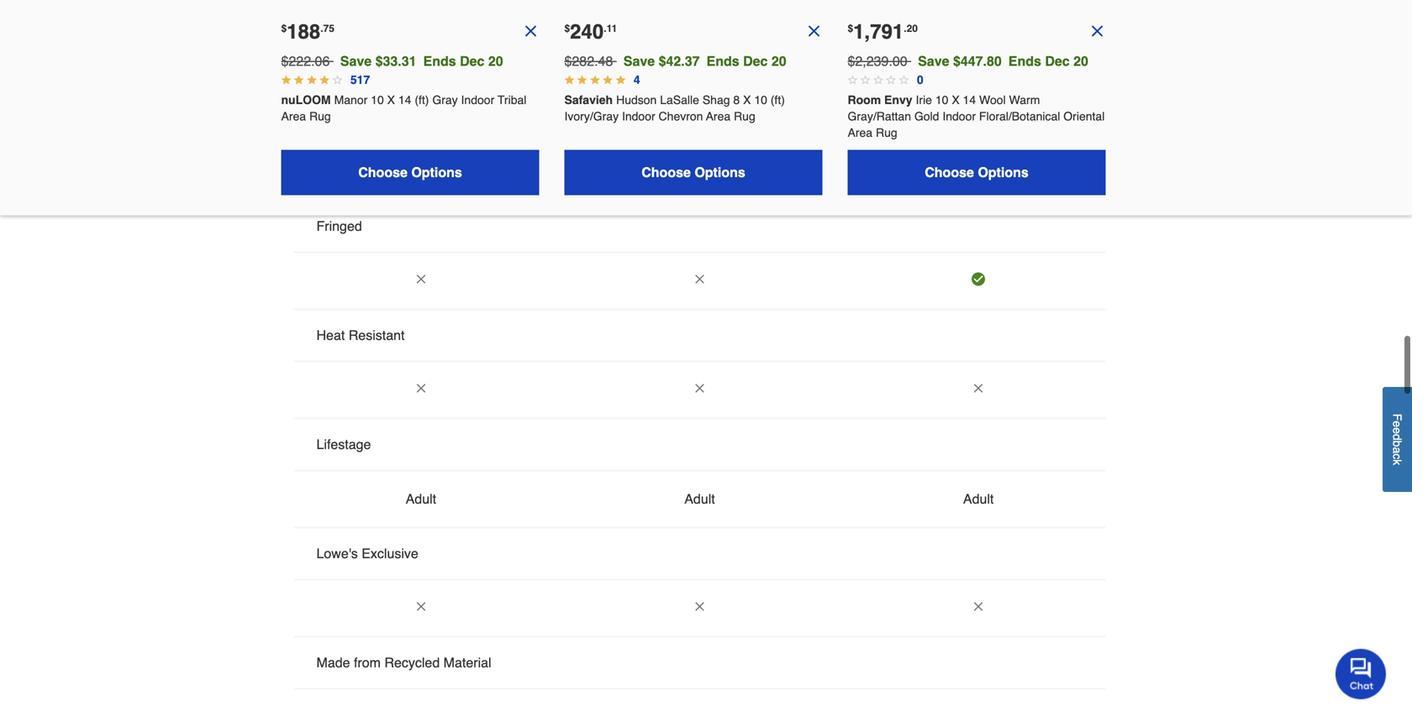 Task type: locate. For each thing, give the bounding box(es) containing it.
manor 10 x 14 (ft) gray indoor tribal area rug
[[281, 93, 529, 123]]

indoor
[[461, 93, 494, 107], [622, 110, 655, 123], [942, 110, 976, 123]]

1 save from the left
[[340, 53, 372, 69]]

. for 188
[[320, 23, 323, 34]]

0 horizontal spatial x
[[387, 93, 395, 107]]

1 horizontal spatial rug
[[734, 110, 755, 123]]

4 out of 5 stars element
[[281, 75, 291, 85], [294, 75, 304, 85], [307, 75, 317, 85], [319, 75, 330, 85], [332, 75, 342, 85]]

2 save from the left
[[623, 53, 655, 69]]

0 out of 5 stars image left 0
[[899, 75, 909, 85]]

safavieh
[[564, 93, 613, 107]]

save up 4
[[623, 53, 655, 69]]

indoor right gray
[[461, 93, 494, 107]]

2 5 out of 5 stars element from the left
[[577, 75, 587, 85]]

2 horizontal spatial 4 out of 5 stars image
[[319, 75, 330, 85]]

0 out of 5 stars image up room
[[860, 75, 871, 85]]

area
[[281, 110, 306, 123], [706, 110, 731, 123], [848, 126, 873, 140]]

1 10 from the left
[[371, 93, 384, 107]]

material
[[444, 656, 491, 671]]

rug down 'nuloom'
[[309, 110, 331, 123]]

2 4 out of 5 stars image from the left
[[307, 75, 317, 85]]

x
[[387, 93, 395, 107], [743, 93, 751, 107], [952, 93, 960, 107]]

8
[[733, 93, 740, 107]]

20
[[907, 23, 918, 34], [488, 53, 503, 69], [771, 53, 786, 69], [1073, 53, 1088, 69]]

save
[[340, 53, 372, 69], [623, 53, 655, 69], [918, 53, 949, 69]]

2 4 out of 5 stars element from the left
[[294, 75, 304, 85]]

0 out of 5 stars element
[[848, 75, 858, 85], [860, 75, 871, 85], [873, 75, 883, 85], [886, 75, 896, 85], [899, 75, 909, 85]]

2 horizontal spatial 5 out of 5 stars image
[[590, 75, 600, 85]]

dec right $33.31
[[460, 53, 485, 69]]

2 horizontal spatial 0 out of 5 stars image
[[886, 75, 896, 85]]

3 choose options button from the left
[[848, 150, 1106, 195]]

3 10 from the left
[[935, 93, 948, 107]]

save up the "517"
[[340, 53, 372, 69]]

e
[[1391, 421, 1404, 428], [1391, 428, 1404, 435]]

5 out of 5 stars image for 1st 5 out of 5 stars element from left
[[564, 75, 574, 85]]

options
[[411, 165, 462, 180], [695, 165, 745, 180], [978, 165, 1029, 180]]

options for third 'choose options' button from the left
[[978, 165, 1029, 180]]

4 out of 5 stars image for 5th "4 out of 5 stars" "element" from right
[[281, 75, 291, 85]]

$222.06
[[281, 53, 330, 69]]

save $42.37 ends dec 20
[[623, 53, 786, 69]]

1 horizontal spatial choose options button
[[564, 150, 822, 195]]

yes image
[[972, 273, 985, 286]]

lowe's exclusive
[[316, 546, 418, 562]]

14 inside manor 10 x 14 (ft) gray indoor tribal area rug
[[398, 93, 411, 107]]

1 options from the left
[[411, 165, 462, 180]]

14 down $33.31
[[398, 93, 411, 107]]

3 4 out of 5 stars image from the left
[[319, 75, 330, 85]]

0 horizontal spatial .
[[320, 23, 323, 34]]

choose options button down manor 10 x 14 (ft) gray indoor tribal area rug
[[281, 150, 539, 195]]

$ up $222.06
[[281, 23, 287, 34]]

ends up gray
[[423, 53, 456, 69]]

exclusive
[[362, 546, 418, 562]]

area inside hudson lasalle shag 8 x 10 (ft) ivory/gray indoor chevron area rug
[[706, 110, 731, 123]]

choose options down manor 10 x 14 (ft) gray indoor tribal area rug
[[358, 165, 462, 180]]

2 horizontal spatial choose options
[[925, 165, 1029, 180]]

ends for 1,791
[[1008, 53, 1041, 69]]

dec right "$42.37"
[[743, 53, 768, 69]]

indoor inside irie 10 x 14 wool warm gray/rattan gold indoor floral/botanical oriental area rug
[[942, 110, 976, 123]]

envy
[[884, 93, 912, 107]]

floral/botanical
[[979, 110, 1060, 123]]

2 x from the left
[[743, 93, 751, 107]]

2 $ from the left
[[564, 23, 570, 34]]

10 right the 8
[[754, 93, 767, 107]]

4 5 out of 5 stars element from the left
[[603, 75, 613, 85]]

$
[[281, 23, 287, 34], [564, 23, 570, 34], [848, 23, 853, 34]]

0 out of 5 stars image
[[860, 75, 871, 85], [899, 75, 909, 85]]

1 0 out of 5 stars image from the left
[[860, 75, 871, 85]]

3 x from the left
[[952, 93, 960, 107]]

1 horizontal spatial 5 out of 5 stars image
[[615, 75, 626, 85]]

14
[[398, 93, 411, 107], [963, 93, 976, 107]]

rug down gray/rattan
[[876, 126, 897, 140]]

0 horizontal spatial choose options button
[[281, 150, 539, 195]]

5 out of 5 stars image down $282.48
[[603, 75, 613, 85]]

(ft)
[[415, 93, 429, 107], [771, 93, 785, 107]]

options down chevron
[[695, 165, 745, 180]]

$ inside $ 188 . 75
[[281, 23, 287, 34]]

0 out of 5 stars image up envy
[[886, 75, 896, 85]]

0 horizontal spatial options
[[411, 165, 462, 180]]

choose options down irie 10 x 14 wool warm gray/rattan gold indoor floral/botanical oriental area rug
[[925, 165, 1029, 180]]

1 (ft) from the left
[[415, 93, 429, 107]]

20 for 240
[[771, 53, 786, 69]]

1 horizontal spatial adult
[[684, 492, 715, 507]]

area down 'nuloom'
[[281, 110, 306, 123]]

5 out of 5 stars image
[[564, 75, 574, 85], [577, 75, 587, 85], [590, 75, 600, 85]]

. up $2,239.00
[[904, 23, 907, 34]]

. up $282.48
[[604, 23, 606, 34]]

fringed
[[316, 219, 362, 234]]

4 4 out of 5 stars element from the left
[[319, 75, 330, 85]]

2 dec from the left
[[743, 53, 768, 69]]

. up $222.06
[[320, 23, 323, 34]]

nuloom
[[281, 93, 331, 107]]

1 . from the left
[[320, 23, 323, 34]]

lowe's
[[316, 546, 358, 562]]

10 inside hudson lasalle shag 8 x 10 (ft) ivory/gray indoor chevron area rug
[[754, 93, 767, 107]]

hudson
[[616, 93, 657, 107]]

5 out of 5 stars element
[[564, 75, 574, 85], [577, 75, 587, 85], [590, 75, 600, 85], [603, 75, 613, 85], [615, 75, 626, 85]]

0 horizontal spatial 0 out of 5 stars image
[[848, 75, 858, 85]]

3 choose options from the left
[[925, 165, 1029, 180]]

2 horizontal spatial save
[[918, 53, 949, 69]]

indoor inside hudson lasalle shag 8 x 10 (ft) ivory/gray indoor chevron area rug
[[622, 110, 655, 123]]

1 horizontal spatial choose
[[641, 165, 691, 180]]

rug
[[309, 110, 331, 123], [734, 110, 755, 123], [876, 126, 897, 140]]

choose options button
[[281, 150, 539, 195], [564, 150, 822, 195], [848, 150, 1106, 195]]

x down $33.31
[[387, 93, 395, 107]]

k
[[1391, 460, 1404, 466]]

1 horizontal spatial area
[[706, 110, 731, 123]]

(ft) right the 8
[[771, 93, 785, 107]]

x inside irie 10 x 14 wool warm gray/rattan gold indoor floral/botanical oriental area rug
[[952, 93, 960, 107]]

manor
[[334, 93, 368, 107]]

4 out of 5 stars image
[[281, 75, 291, 85], [332, 75, 342, 85]]

4 out of 5 stars image
[[294, 75, 304, 85], [307, 75, 317, 85], [319, 75, 330, 85]]

options for second 'choose options' button from right
[[695, 165, 745, 180]]

2 10 from the left
[[754, 93, 767, 107]]

d
[[1391, 435, 1404, 441]]

2 horizontal spatial choose
[[925, 165, 974, 180]]

188
[[287, 20, 320, 43]]

517
[[350, 73, 370, 87]]

choose options button down chevron
[[564, 150, 822, 195]]

2 horizontal spatial .
[[904, 23, 907, 34]]

. inside $ 240 . 11
[[604, 23, 606, 34]]

made
[[316, 656, 350, 671]]

indoor down hudson
[[622, 110, 655, 123]]

e up the b
[[1391, 428, 1404, 435]]

$ inside $ 1,791 . 20
[[848, 23, 853, 34]]

1 0 out of 5 stars element from the left
[[848, 75, 858, 85]]

1 ends from the left
[[423, 53, 456, 69]]

choose options down chevron
[[641, 165, 745, 180]]

rug inside manor 10 x 14 (ft) gray indoor tribal area rug
[[309, 110, 331, 123]]

2 (ft) from the left
[[771, 93, 785, 107]]

x right irie
[[952, 93, 960, 107]]

save up 0
[[918, 53, 949, 69]]

2 horizontal spatial area
[[848, 126, 873, 140]]

$282.48
[[564, 53, 613, 69]]

3 5 out of 5 stars image from the left
[[590, 75, 600, 85]]

options down manor 10 x 14 (ft) gray indoor tribal area rug
[[411, 165, 462, 180]]

1 x from the left
[[387, 93, 395, 107]]

5 out of 5 stars image for third 5 out of 5 stars element from left
[[590, 75, 600, 85]]

choose down chevron
[[641, 165, 691, 180]]

0
[[917, 73, 923, 87]]

x right the 8
[[743, 93, 751, 107]]

$ up $282.48
[[564, 23, 570, 34]]

1 horizontal spatial x
[[743, 93, 751, 107]]

0 out of 5 stars image down $2,239.00
[[873, 75, 883, 85]]

2 e from the top
[[1391, 428, 1404, 435]]

1 horizontal spatial 10
[[754, 93, 767, 107]]

1 horizontal spatial (ft)
[[771, 93, 785, 107]]

shag
[[703, 93, 730, 107]]

. inside $ 188 . 75
[[320, 23, 323, 34]]

3 $ from the left
[[848, 23, 853, 34]]

f
[[1391, 414, 1404, 421]]

2 . from the left
[[604, 23, 606, 34]]

0 horizontal spatial choose options
[[358, 165, 462, 180]]

1 dec from the left
[[460, 53, 485, 69]]

2 horizontal spatial $
[[848, 23, 853, 34]]

$ for 188
[[281, 23, 287, 34]]

$ up $2,239.00
[[848, 23, 853, 34]]

2 4 out of 5 stars image from the left
[[332, 75, 342, 85]]

10 right "manor"
[[371, 93, 384, 107]]

adult
[[406, 492, 436, 507], [684, 492, 715, 507], [963, 492, 994, 507]]

2 horizontal spatial adult
[[963, 492, 994, 507]]

1 14 from the left
[[398, 93, 411, 107]]

1 horizontal spatial 14
[[963, 93, 976, 107]]

1 horizontal spatial 4 out of 5 stars image
[[332, 75, 342, 85]]

0 out of 5 stars image
[[848, 75, 858, 85], [873, 75, 883, 85], [886, 75, 896, 85]]

0 out of 5 stars image up room
[[848, 75, 858, 85]]

tribal
[[498, 93, 526, 107]]

0 horizontal spatial 0 out of 5 stars image
[[860, 75, 871, 85]]

2 horizontal spatial indoor
[[942, 110, 976, 123]]

no image
[[1089, 23, 1106, 40], [414, 54, 428, 68], [693, 54, 706, 68], [972, 54, 985, 68], [693, 164, 706, 177], [972, 164, 985, 177], [414, 273, 428, 286], [693, 273, 706, 286], [693, 382, 706, 395], [972, 382, 985, 395], [414, 601, 428, 614], [972, 601, 985, 614]]

1 horizontal spatial indoor
[[622, 110, 655, 123]]

1 horizontal spatial choose options
[[641, 165, 745, 180]]

0 horizontal spatial 14
[[398, 93, 411, 107]]

save for 188
[[340, 53, 372, 69]]

1 horizontal spatial dec
[[743, 53, 768, 69]]

0 horizontal spatial save
[[340, 53, 372, 69]]

5 0 out of 5 stars element from the left
[[899, 75, 909, 85]]

options down floral/botanical
[[978, 165, 1029, 180]]

11
[[606, 23, 617, 34]]

4 out of 5 stars image left the "517"
[[332, 75, 342, 85]]

no image
[[522, 23, 539, 40], [806, 23, 822, 40], [414, 164, 428, 177], [414, 382, 428, 395], [693, 601, 706, 614]]

heat
[[316, 328, 345, 343]]

3 0 out of 5 stars element from the left
[[873, 75, 883, 85]]

c
[[1391, 454, 1404, 460]]

1 5 out of 5 stars image from the left
[[564, 75, 574, 85]]

1 $ from the left
[[281, 23, 287, 34]]

e up d in the bottom right of the page
[[1391, 421, 1404, 428]]

2 horizontal spatial choose options button
[[848, 150, 1106, 195]]

2 choose from the left
[[641, 165, 691, 180]]

0 horizontal spatial $
[[281, 23, 287, 34]]

save $33.31 ends dec 20
[[340, 53, 503, 69]]

3 ends from the left
[[1008, 53, 1041, 69]]

5 4 out of 5 stars element from the left
[[332, 75, 342, 85]]

choose down manor 10 x 14 (ft) gray indoor tribal area rug
[[358, 165, 408, 180]]

x inside hudson lasalle shag 8 x 10 (ft) ivory/gray indoor chevron area rug
[[743, 93, 751, 107]]

10 for nuloom
[[371, 93, 384, 107]]

2 horizontal spatial rug
[[876, 126, 897, 140]]

ends up shag
[[706, 53, 739, 69]]

x for nuloom
[[387, 93, 395, 107]]

area down shag
[[706, 110, 731, 123]]

0 horizontal spatial adult
[[406, 492, 436, 507]]

chevron
[[659, 110, 703, 123]]

10
[[371, 93, 384, 107], [754, 93, 767, 107], [935, 93, 948, 107]]

5 out of 5 stars image left 4
[[615, 75, 626, 85]]

ends up warm
[[1008, 53, 1041, 69]]

dec
[[460, 53, 485, 69], [743, 53, 768, 69], [1045, 53, 1070, 69]]

2 horizontal spatial dec
[[1045, 53, 1070, 69]]

2 0 out of 5 stars image from the left
[[899, 75, 909, 85]]

2 ends from the left
[[706, 53, 739, 69]]

oriental
[[1063, 110, 1105, 123]]

2 options from the left
[[695, 165, 745, 180]]

1 horizontal spatial options
[[695, 165, 745, 180]]

area inside irie 10 x 14 wool warm gray/rattan gold indoor floral/botanical oriental area rug
[[848, 126, 873, 140]]

recycled
[[384, 656, 440, 671]]

0 horizontal spatial 4 out of 5 stars image
[[281, 75, 291, 85]]

2 horizontal spatial 10
[[935, 93, 948, 107]]

1 choose from the left
[[358, 165, 408, 180]]

save $447.80 ends dec 20
[[918, 53, 1088, 69]]

2 14 from the left
[[963, 93, 976, 107]]

choose options button down irie 10 x 14 wool warm gray/rattan gold indoor floral/botanical oriental area rug
[[848, 150, 1106, 195]]

ends
[[423, 53, 456, 69], [706, 53, 739, 69], [1008, 53, 1041, 69]]

area down gray/rattan
[[848, 126, 873, 140]]

choose down gold
[[925, 165, 974, 180]]

5 5 out of 5 stars element from the left
[[615, 75, 626, 85]]

0 horizontal spatial (ft)
[[415, 93, 429, 107]]

dec for 240
[[743, 53, 768, 69]]

(ft) left gray
[[415, 93, 429, 107]]

0 horizontal spatial ends
[[423, 53, 456, 69]]

indoor right gold
[[942, 110, 976, 123]]

indoor for room envy
[[942, 110, 976, 123]]

3 save from the left
[[918, 53, 949, 69]]

0 horizontal spatial 10
[[371, 93, 384, 107]]

14 inside irie 10 x 14 wool warm gray/rattan gold indoor floral/botanical oriental area rug
[[963, 93, 976, 107]]

4 out of 5 stars image down $222.06
[[281, 75, 291, 85]]

1 horizontal spatial 0 out of 5 stars image
[[873, 75, 883, 85]]

1 horizontal spatial save
[[623, 53, 655, 69]]

gold
[[914, 110, 939, 123]]

$ for 1,791
[[848, 23, 853, 34]]

. inside $ 1,791 . 20
[[904, 23, 907, 34]]

1 horizontal spatial 0 out of 5 stars image
[[899, 75, 909, 85]]

4 0 out of 5 stars element from the left
[[886, 75, 896, 85]]

0 horizontal spatial 5 out of 5 stars image
[[564, 75, 574, 85]]

3 dec from the left
[[1045, 53, 1070, 69]]

2 horizontal spatial ends
[[1008, 53, 1041, 69]]

0 horizontal spatial dec
[[460, 53, 485, 69]]

options for third 'choose options' button from the right
[[411, 165, 462, 180]]

10 right irie
[[935, 93, 948, 107]]

10 inside manor 10 x 14 (ft) gray indoor tribal area rug
[[371, 93, 384, 107]]

14 left wool
[[963, 93, 976, 107]]

0 horizontal spatial rug
[[309, 110, 331, 123]]

3 . from the left
[[904, 23, 907, 34]]

choose options
[[358, 165, 462, 180], [641, 165, 745, 180], [925, 165, 1029, 180]]

1 horizontal spatial 4 out of 5 stars image
[[307, 75, 317, 85]]

0 horizontal spatial choose
[[358, 165, 408, 180]]

rug down the 8
[[734, 110, 755, 123]]

10 inside irie 10 x 14 wool warm gray/rattan gold indoor floral/botanical oriental area rug
[[935, 93, 948, 107]]

2 horizontal spatial options
[[978, 165, 1029, 180]]

1 horizontal spatial 5 out of 5 stars image
[[577, 75, 587, 85]]

dec up oriental
[[1045, 53, 1070, 69]]

0 horizontal spatial 4 out of 5 stars image
[[294, 75, 304, 85]]

$447.80
[[953, 53, 1002, 69]]

2 5 out of 5 stars image from the left
[[615, 75, 626, 85]]

x for room envy
[[952, 93, 960, 107]]

1 4 out of 5 stars image from the left
[[281, 75, 291, 85]]

$ inside $ 240 . 11
[[564, 23, 570, 34]]

1 choose options button from the left
[[281, 150, 539, 195]]

2 horizontal spatial x
[[952, 93, 960, 107]]

save for 1,791
[[918, 53, 949, 69]]

0 horizontal spatial 5 out of 5 stars image
[[603, 75, 613, 85]]

3 options from the left
[[978, 165, 1029, 180]]

5 out of 5 stars image
[[603, 75, 613, 85], [615, 75, 626, 85]]

0 horizontal spatial area
[[281, 110, 306, 123]]

1 horizontal spatial ends
[[706, 53, 739, 69]]

0 horizontal spatial indoor
[[461, 93, 494, 107]]

.
[[320, 23, 323, 34], [604, 23, 606, 34], [904, 23, 907, 34]]

room envy
[[848, 93, 912, 107]]

1 horizontal spatial .
[[604, 23, 606, 34]]

x inside manor 10 x 14 (ft) gray indoor tribal area rug
[[387, 93, 395, 107]]

choose
[[358, 165, 408, 180], [641, 165, 691, 180], [925, 165, 974, 180]]

1 horizontal spatial $
[[564, 23, 570, 34]]

2 5 out of 5 stars image from the left
[[577, 75, 587, 85]]



Task type: describe. For each thing, give the bounding box(es) containing it.
made from recycled material
[[316, 656, 491, 671]]

$33.31
[[375, 53, 417, 69]]

2 0 out of 5 stars element from the left
[[860, 75, 871, 85]]

area inside manor 10 x 14 (ft) gray indoor tribal area rug
[[281, 110, 306, 123]]

heat resistant
[[316, 328, 405, 343]]

hudson lasalle shag 8 x 10 (ft) ivory/gray indoor chevron area rug
[[564, 93, 788, 123]]

14 for (ft)
[[398, 93, 411, 107]]

gray/rattan
[[848, 110, 911, 123]]

$ 188 . 75
[[281, 20, 334, 43]]

$ 240 . 11
[[564, 20, 617, 43]]

3 4 out of 5 stars element from the left
[[307, 75, 317, 85]]

save for 240
[[623, 53, 655, 69]]

2 choose options button from the left
[[564, 150, 822, 195]]

2 adult from the left
[[684, 492, 715, 507]]

room
[[848, 93, 881, 107]]

(ft) inside manor 10 x 14 (ft) gray indoor tribal area rug
[[415, 93, 429, 107]]

irie 10 x 14 wool warm gray/rattan gold indoor floral/botanical oriental area rug
[[848, 93, 1108, 140]]

chat invite button image
[[1336, 649, 1387, 700]]

$ 1,791 . 20
[[848, 20, 918, 43]]

$2,239.00
[[848, 53, 907, 69]]

240
[[570, 20, 604, 43]]

warm
[[1009, 93, 1040, 107]]

f e e d b a c k button
[[1383, 388, 1412, 493]]

rug inside irie 10 x 14 wool warm gray/rattan gold indoor floral/botanical oriental area rug
[[876, 126, 897, 140]]

4
[[634, 73, 640, 87]]

3 5 out of 5 stars element from the left
[[590, 75, 600, 85]]

75
[[323, 23, 334, 34]]

wool
[[979, 93, 1006, 107]]

10 for room envy
[[935, 93, 948, 107]]

1 5 out of 5 stars image from the left
[[603, 75, 613, 85]]

1 4 out of 5 stars image from the left
[[294, 75, 304, 85]]

(ft) inside hudson lasalle shag 8 x 10 (ft) ivory/gray indoor chevron area rug
[[771, 93, 785, 107]]

from
[[354, 656, 381, 671]]

gray
[[432, 93, 458, 107]]

dec for 1,791
[[1045, 53, 1070, 69]]

1 0 out of 5 stars image from the left
[[848, 75, 858, 85]]

20 for 1,791
[[1073, 53, 1088, 69]]

3 0 out of 5 stars image from the left
[[886, 75, 896, 85]]

ivory/gray
[[564, 110, 619, 123]]

. for 1,791
[[904, 23, 907, 34]]

indoor for safavieh
[[622, 110, 655, 123]]

1 4 out of 5 stars element from the left
[[281, 75, 291, 85]]

14 for wool
[[963, 93, 976, 107]]

1,791
[[853, 20, 904, 43]]

20 for 188
[[488, 53, 503, 69]]

rug inside hudson lasalle shag 8 x 10 (ft) ivory/gray indoor chevron area rug
[[734, 110, 755, 123]]

3 adult from the left
[[963, 492, 994, 507]]

$42.37
[[659, 53, 700, 69]]

b
[[1391, 441, 1404, 448]]

irie
[[916, 93, 932, 107]]

20 inside $ 1,791 . 20
[[907, 23, 918, 34]]

ends for 188
[[423, 53, 456, 69]]

indoor inside manor 10 x 14 (ft) gray indoor tribal area rug
[[461, 93, 494, 107]]

ends for 240
[[706, 53, 739, 69]]

5 out of 5 stars image for second 5 out of 5 stars element from the left
[[577, 75, 587, 85]]

1 e from the top
[[1391, 421, 1404, 428]]

dec for 188
[[460, 53, 485, 69]]

1 choose options from the left
[[358, 165, 462, 180]]

2 choose options from the left
[[641, 165, 745, 180]]

2 0 out of 5 stars image from the left
[[873, 75, 883, 85]]

1 adult from the left
[[406, 492, 436, 507]]

resistant
[[349, 328, 405, 343]]

$ for 240
[[564, 23, 570, 34]]

. for 240
[[604, 23, 606, 34]]

lifestage
[[316, 437, 371, 453]]

3 choose from the left
[[925, 165, 974, 180]]

1 5 out of 5 stars element from the left
[[564, 75, 574, 85]]

f e e d b a c k
[[1391, 414, 1404, 466]]

lasalle
[[660, 93, 699, 107]]

4 out of 5 stars image for first "4 out of 5 stars" "element" from the right
[[332, 75, 342, 85]]

a
[[1391, 448, 1404, 454]]



Task type: vqa. For each thing, say whether or not it's contained in the screenshot.


